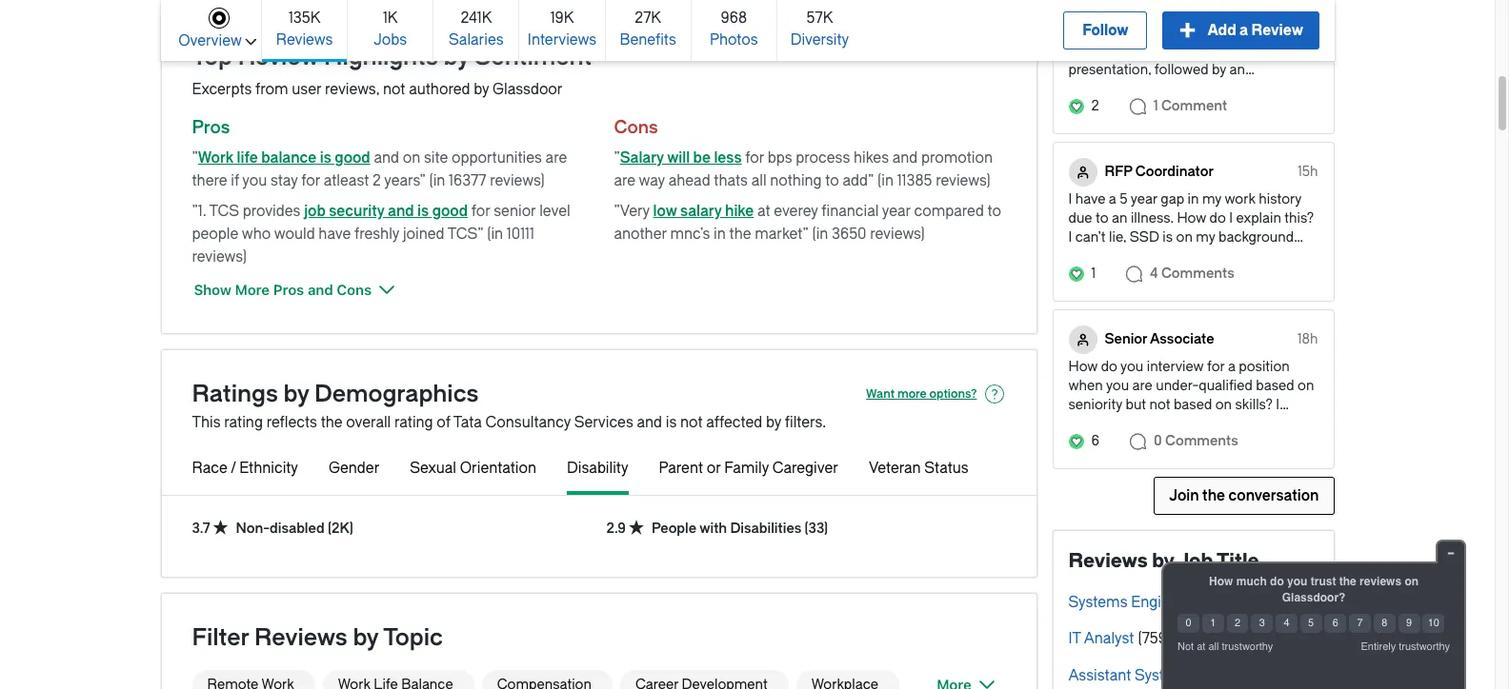 Task type: locate. For each thing, give the bounding box(es) containing it.
1 vertical spatial at
[[1197, 641, 1206, 654]]

1 horizontal spatial trustworthy
[[1399, 641, 1451, 654]]

pros right more
[[273, 281, 304, 298]]

pros inside show more pros and cons button
[[273, 281, 304, 298]]

reviews) down promotion
[[936, 172, 991, 190]]

1 horizontal spatial ★
[[629, 519, 644, 537]]

2 ) from the left
[[824, 521, 828, 537]]

gender
[[329, 460, 380, 477]]

family
[[724, 460, 769, 477]]

reviews) for " (in 11385 reviews)
[[936, 172, 991, 190]]

0 for 0
[[1186, 618, 1192, 630]]

are up level
[[546, 150, 567, 167]]

0 horizontal spatial engineer
[[1131, 594, 1192, 612]]

1 vertical spatial all
[[1209, 641, 1219, 654]]

0 vertical spatial systems
[[1069, 594, 1128, 612]]

" for "
[[478, 226, 487, 243]]

for
[[745, 150, 764, 167], [301, 172, 320, 190], [471, 203, 490, 220]]

0 horizontal spatial tcs
[[209, 203, 239, 220]]

show
[[194, 281, 231, 298]]

caregiver
[[773, 460, 839, 477]]

1
[[1154, 98, 1159, 114], [1092, 266, 1096, 282], [1210, 618, 1216, 630]]

0 horizontal spatial to
[[826, 172, 839, 190]]

services
[[574, 415, 634, 432]]

systems up it analyst link on the bottom of page
[[1069, 594, 1128, 612]]

entirely trustworthy
[[1361, 641, 1451, 654]]

and down the years
[[388, 203, 414, 220]]

good up the joined
[[432, 203, 468, 220]]

reviews) inside (in 10111 reviews)
[[192, 249, 247, 266]]

are left way at the left top of page
[[614, 172, 636, 190]]

0 horizontal spatial review
[[238, 44, 319, 71]]

(in left 3650
[[812, 226, 829, 243]]

" down hikes
[[868, 172, 874, 190]]

1 horizontal spatial 2
[[1092, 98, 1099, 114]]

with
[[700, 521, 727, 537]]

0 vertical spatial for
[[745, 150, 764, 167]]

not left affected
[[680, 415, 703, 432]]

" left 10111
[[478, 226, 487, 243]]

you inside how much do you trust the reviews on glassdoor?
[[1288, 576, 1308, 589]]

2
[[1092, 98, 1099, 114], [373, 172, 381, 190], [1235, 618, 1241, 630]]

entirely
[[1361, 641, 1396, 654]]

0 horizontal spatial trustworthy
[[1222, 641, 1274, 654]]

is up atleast
[[320, 150, 331, 167]]

1 vertical spatial are
[[614, 172, 636, 190]]

for inside for senior level people who would have freshly joined tcs
[[471, 203, 490, 220]]

at everey financial year compared to another mnc's in the market
[[614, 203, 1002, 243]]

0 horizontal spatial (
[[328, 521, 332, 537]]

this rating reflects the overall rating of tata consultancy services and is not affected by filters.
[[192, 415, 827, 432]]

( right disabilities
[[805, 521, 809, 537]]

ethnicity
[[239, 460, 298, 477]]

5
[[1309, 618, 1314, 630]]

" up another
[[614, 203, 620, 220]]

salary
[[681, 203, 722, 220]]

comments for 0 comments
[[1166, 433, 1239, 450]]

is
[[320, 150, 331, 167], [418, 203, 429, 220], [666, 415, 677, 432]]

parent
[[659, 460, 703, 477]]

benefits
[[619, 31, 676, 48]]

1 horizontal spatial review
[[1251, 22, 1303, 39]]

0 horizontal spatial at
[[758, 203, 771, 220]]

want more options?
[[866, 388, 977, 401]]

the right trust on the right bottom
[[1340, 576, 1357, 589]]

0 vertical spatial 0
[[1154, 433, 1162, 450]]

1 horizontal spatial all
[[1209, 641, 1219, 654]]

2 vertical spatial for
[[471, 203, 490, 220]]

0 vertical spatial comments
[[1162, 266, 1235, 282]]

and up 11385
[[893, 150, 918, 167]]

1 horizontal spatial on
[[1405, 576, 1419, 589]]

reviews for 135k reviews
[[276, 31, 332, 48]]

all inside for bps process hikes and promotion are way ahead thats all nothing to add
[[752, 172, 767, 190]]

★
[[213, 519, 228, 537], [629, 519, 644, 537]]

cons up the salary in the top left of the page
[[614, 117, 658, 138]]

1 ) from the left
[[349, 521, 353, 537]]

toogle identity image
[[1069, 326, 1097, 354]]

if
[[231, 172, 239, 190]]

1 vertical spatial is
[[418, 203, 429, 220]]

2.9 ★ people with disabilities ( 33 )
[[607, 519, 828, 537]]

the right in
[[730, 226, 751, 243]]

gender button
[[329, 457, 380, 492]]

add a review
[[1207, 22, 1303, 39]]

1 vertical spatial systems
[[1135, 668, 1194, 685]]

systems down not
[[1135, 668, 1194, 685]]

" up people
[[192, 203, 198, 220]]

1 horizontal spatial is
[[418, 203, 429, 220]]

1 horizontal spatial 1
[[1154, 98, 1159, 114]]

1 vertical spatial toogle identity image
[[1069, 158, 1097, 187]]

systems
[[1069, 594, 1128, 612], [1135, 668, 1194, 685]]

tcs right "1."
[[209, 203, 239, 220]]

0 vertical spatial the
[[730, 226, 751, 243]]

race / ethnicity button
[[192, 457, 298, 492]]

1 vertical spatial 0
[[1186, 618, 1192, 630]]

ratings by demographics
[[192, 381, 479, 408]]

1 horizontal spatial pros
[[273, 281, 304, 298]]

rating left of at the left of the page
[[395, 415, 433, 432]]

★ right the 2.9
[[629, 519, 644, 537]]

0 horizontal spatial cons
[[337, 281, 372, 298]]

at right hike
[[758, 203, 771, 220]]

2 left the years
[[373, 172, 381, 190]]

systems engineer (18543)
[[1069, 594, 1243, 612]]

2 vertical spatial reviews
[[255, 625, 348, 652]]

" very low salary hike
[[614, 203, 754, 220]]

for for way
[[745, 150, 764, 167]]

★ for 2.9 ★ people with disabilities ( 33 )
[[629, 519, 644, 537]]

engineer up (7596)
[[1131, 594, 1192, 612]]

the inside at everey financial year compared to another mnc's in the market
[[730, 226, 751, 243]]

topic
[[383, 625, 443, 652]]

and inside and on site opportunities are there if you stay for atleast 2 years
[[374, 150, 399, 167]]

) right disabled
[[349, 521, 353, 537]]

for right stay
[[301, 172, 320, 190]]

not down top review highlights by sentiment
[[383, 81, 405, 98]]

are inside for bps process hikes and promotion are way ahead thats all nothing to add
[[614, 172, 636, 190]]

2 down follow
[[1092, 98, 1099, 114]]

1 horizontal spatial at
[[1197, 641, 1206, 654]]

job
[[1178, 551, 1213, 573]]

3.7 ★ non-disabled ( 2k )
[[192, 519, 353, 537]]

is up the joined
[[418, 203, 429, 220]]

1 vertical spatial to
[[988, 203, 1002, 220]]

" down site
[[420, 172, 426, 190]]

1 horizontal spatial )
[[824, 521, 828, 537]]

2 vertical spatial 2
[[1235, 618, 1241, 630]]

" for " very low salary hike
[[614, 203, 620, 220]]

0 horizontal spatial 1
[[1092, 266, 1096, 282]]

1 vertical spatial engineer
[[1198, 668, 1259, 685]]

4 up senior associate
[[1150, 266, 1159, 282]]

and up the years
[[374, 150, 399, 167]]

0 vertical spatial to
[[826, 172, 839, 190]]

all right not
[[1209, 641, 1219, 654]]

1 horizontal spatial for
[[471, 203, 490, 220]]

1 horizontal spatial are
[[614, 172, 636, 190]]

financial
[[822, 203, 879, 220]]

opportunities
[[452, 150, 542, 167]]

2 horizontal spatial the
[[1340, 576, 1357, 589]]

reviews) down people
[[192, 249, 247, 266]]

0 horizontal spatial )
[[349, 521, 353, 537]]

glassdoor
[[493, 81, 563, 98]]

0 vertical spatial cons
[[614, 117, 658, 138]]

0 vertical spatial 4
[[1150, 266, 1159, 282]]

(in down site
[[429, 172, 445, 190]]

are inside and on site opportunities are there if you stay for atleast 2 years
[[546, 150, 567, 167]]

1 ★ from the left
[[213, 519, 228, 537]]

at right not
[[1197, 641, 1206, 654]]

0 vertical spatial all
[[752, 172, 767, 190]]

1 horizontal spatial 6
[[1333, 618, 1339, 630]]

rating down ratings
[[224, 415, 263, 432]]

veteran status button
[[869, 457, 969, 492]]

(in inside (in 10111 reviews)
[[487, 226, 503, 243]]

by left topic on the left bottom
[[353, 625, 379, 652]]

2 left 3
[[1235, 618, 1241, 630]]

toogle identity image
[[1069, 0, 1097, 19], [1069, 158, 1097, 187]]

2.9
[[607, 521, 626, 537]]

reviews) down year on the top
[[870, 226, 925, 243]]

1 vertical spatial you
[[1288, 576, 1308, 589]]

2 ★ from the left
[[629, 519, 644, 537]]

19k interviews
[[527, 9, 596, 48]]

for down "" (in 16377 reviews)"
[[471, 203, 490, 220]]

reviews down 135k
[[276, 31, 332, 48]]

you right "do"
[[1288, 576, 1308, 589]]

" up very
[[614, 150, 620, 167]]

good up atleast
[[335, 150, 370, 167]]

add a review link
[[1163, 11, 1319, 50]]

0 horizontal spatial pros
[[192, 117, 230, 138]]

) right disabilities
[[824, 521, 828, 537]]

site
[[424, 150, 448, 167]]

0 horizontal spatial you
[[242, 172, 267, 190]]

level
[[540, 203, 570, 220]]

0 horizontal spatial on
[[403, 150, 421, 167]]

4 for 4 comments
[[1150, 266, 1159, 282]]

is up parent
[[666, 415, 677, 432]]

1 vertical spatial 2
[[373, 172, 381, 190]]

reviews)
[[490, 172, 545, 190], [936, 172, 991, 190], [870, 226, 925, 243], [192, 249, 247, 266]]

1 ( from the left
[[328, 521, 332, 537]]

1 horizontal spatial not
[[680, 415, 703, 432]]

2 horizontal spatial for
[[745, 150, 764, 167]]

1 vertical spatial cons
[[337, 281, 372, 298]]

0 horizontal spatial all
[[752, 172, 767, 190]]

2 toogle identity image from the top
[[1069, 158, 1097, 187]]

1 vertical spatial on
[[1405, 576, 1419, 589]]

0 vertical spatial tcs
[[209, 203, 239, 220]]

)
[[349, 521, 353, 537], [824, 521, 828, 537]]

4 for 4
[[1284, 618, 1290, 630]]

hikes
[[854, 150, 889, 167]]

the down 'ratings by demographics'
[[321, 415, 343, 432]]

1 horizontal spatial you
[[1288, 576, 1308, 589]]

4 right 3
[[1284, 618, 1290, 630]]

0 vertical spatial toogle identity image
[[1069, 0, 1097, 19]]

overview
[[178, 32, 241, 49]]

0 vertical spatial 6
[[1092, 433, 1100, 450]]

0 vertical spatial 1
[[1154, 98, 1159, 114]]

disability
[[567, 460, 629, 477]]

it
[[1069, 631, 1081, 648]]

1 horizontal spatial cons
[[614, 117, 658, 138]]

and
[[374, 150, 399, 167], [893, 150, 918, 167], [388, 203, 414, 220], [308, 281, 333, 298], [637, 415, 662, 432]]

2 horizontal spatial 1
[[1210, 618, 1216, 630]]

cons
[[614, 117, 658, 138], [337, 281, 372, 298]]

on inside and on site opportunities are there if you stay for atleast 2 years
[[403, 150, 421, 167]]

you right if
[[242, 172, 267, 190]]

tcs right the joined
[[448, 226, 478, 243]]

cons inside button
[[337, 281, 372, 298]]

cons down (in 10111 reviews)
[[337, 281, 372, 298]]

rfp
[[1105, 164, 1133, 180]]

0 vertical spatial reviews
[[276, 31, 332, 48]]

0 horizontal spatial 0
[[1154, 433, 1162, 450]]

1 horizontal spatial (
[[805, 521, 809, 537]]

not at all trustworthy
[[1178, 641, 1274, 654]]

2 horizontal spatial is
[[666, 415, 677, 432]]

more
[[235, 281, 270, 298]]

not
[[383, 81, 405, 98], [680, 415, 703, 432]]

1 toogle identity image from the top
[[1069, 0, 1097, 19]]

reviews up systems engineer link
[[1069, 551, 1148, 573]]

engineer
[[1131, 594, 1192, 612], [1198, 668, 1259, 685]]

( right disabled
[[328, 521, 332, 537]]

in
[[714, 226, 726, 243]]

comments for 4 comments
[[1162, 266, 1235, 282]]

0 horizontal spatial good
[[335, 150, 370, 167]]

" up there
[[192, 150, 198, 167]]

2 ( from the left
[[805, 521, 809, 537]]

are
[[546, 150, 567, 167], [614, 172, 636, 190]]

1 left comment
[[1154, 98, 1159, 114]]

review up from
[[238, 44, 319, 71]]

to left add
[[826, 172, 839, 190]]

★ for 3.7 ★ non-disabled ( 2k )
[[213, 519, 228, 537]]

market
[[755, 226, 803, 243]]

glassdoor?
[[1282, 592, 1346, 605]]

sexual orientation
[[410, 460, 537, 477]]

" for " (in 11385 reviews)
[[868, 172, 874, 190]]

1 vertical spatial good
[[432, 203, 468, 220]]

for inside for bps process hikes and promotion are way ahead thats all nothing to add
[[745, 150, 764, 167]]

all right thats
[[752, 172, 767, 190]]

1 vertical spatial 6
[[1333, 618, 1339, 630]]

0 vertical spatial you
[[242, 172, 267, 190]]

1 vertical spatial comments
[[1166, 433, 1239, 450]]

much
[[1237, 576, 1267, 589]]

trustworthy down 3
[[1222, 641, 1274, 654]]

pros up work at the left of page
[[192, 117, 230, 138]]

0 horizontal spatial are
[[546, 150, 567, 167]]

or
[[707, 460, 721, 477]]

0 vertical spatial on
[[403, 150, 421, 167]]

way
[[639, 172, 665, 190]]

another
[[614, 226, 667, 243]]

1 vertical spatial 1
[[1092, 266, 1096, 282]]

0 horizontal spatial rating
[[224, 415, 263, 432]]

2 vertical spatial the
[[1340, 576, 1357, 589]]

who
[[242, 226, 271, 243]]

) inside 2.9 ★ people with disabilities ( 33 )
[[824, 521, 828, 537]]

(in down hikes
[[878, 172, 894, 190]]

1 vertical spatial tcs
[[448, 226, 478, 243]]

engineer down not at all trustworthy
[[1198, 668, 1259, 685]]

toogle identity image for 1
[[1069, 158, 1097, 187]]

reviews) up senior
[[490, 172, 545, 190]]

0 horizontal spatial for
[[301, 172, 320, 190]]

toogle identity image up follow
[[1069, 0, 1097, 19]]

at inside at everey financial year compared to another mnc's in the market
[[758, 203, 771, 220]]

1 up toogle identity image
[[1092, 266, 1096, 282]]

1 horizontal spatial good
[[432, 203, 468, 220]]

on right reviews
[[1405, 576, 1419, 589]]

3650
[[832, 226, 867, 243]]

toogle identity image left rfp
[[1069, 158, 1097, 187]]

to inside for bps process hikes and promotion are way ahead thats all nothing to add
[[826, 172, 839, 190]]

15h link
[[1298, 161, 1318, 184]]

1 horizontal spatial tcs
[[448, 226, 478, 243]]

1 horizontal spatial 0
[[1186, 618, 1192, 630]]

and down have
[[308, 281, 333, 298]]

0 horizontal spatial ★
[[213, 519, 228, 537]]

135k reviews
[[276, 9, 332, 48]]

★ right "3.7" on the left bottom of page
[[213, 519, 228, 537]]

reflects
[[266, 415, 317, 432]]

tcs inside for senior level people who would have freshly joined tcs
[[448, 226, 478, 243]]

to inside at everey financial year compared to another mnc's in the market
[[988, 203, 1002, 220]]

1 vertical spatial pros
[[273, 281, 304, 298]]

years
[[384, 172, 420, 190]]

1 vertical spatial for
[[301, 172, 320, 190]]

on left site
[[403, 150, 421, 167]]

review right a
[[1251, 22, 1303, 39]]

trustworthy down 10
[[1399, 641, 1451, 654]]

reviews by job title
[[1069, 551, 1259, 573]]

1 down (18543)
[[1210, 618, 1216, 630]]

" down everey
[[803, 226, 809, 243]]

0 horizontal spatial 4
[[1150, 266, 1159, 282]]

non-
[[236, 521, 270, 537]]

1 horizontal spatial rating
[[395, 415, 433, 432]]

reviews right filter
[[255, 625, 348, 652]]

2 horizontal spatial 2
[[1235, 618, 1241, 630]]

less
[[714, 150, 742, 167]]

you inside and on site opportunities are there if you stay for atleast 2 years
[[242, 172, 267, 190]]

to right compared
[[988, 203, 1002, 220]]

3.7
[[192, 521, 210, 537]]

title
[[1217, 551, 1259, 573]]

1 trustworthy from the left
[[1222, 641, 1274, 654]]

(in left 10111
[[487, 226, 503, 243]]

life
[[237, 150, 258, 167]]

for left bps at the right
[[745, 150, 764, 167]]



Task type: describe. For each thing, give the bounding box(es) containing it.
2 vertical spatial is
[[666, 415, 677, 432]]

photos
[[709, 31, 758, 48]]

how
[[1209, 576, 1234, 589]]

0 horizontal spatial systems
[[1069, 594, 1128, 612]]

0 vertical spatial review
[[1251, 22, 1303, 39]]

19k
[[550, 9, 574, 26]]

be
[[693, 150, 711, 167]]

reviews) for " (in 16377 reviews)
[[490, 172, 545, 190]]

assistant
[[1069, 668, 1131, 685]]

by left filters.
[[766, 415, 782, 432]]

" for " (in 16377 reviews)
[[420, 172, 426, 190]]

authored
[[409, 81, 470, 98]]

veteran status
[[869, 460, 969, 477]]

low
[[653, 203, 677, 220]]

senior
[[494, 203, 536, 220]]

hike
[[725, 203, 754, 220]]

2 trustworthy from the left
[[1399, 641, 1451, 654]]

assistant systems engineer link
[[1069, 668, 1259, 685]]

toogle identity image for 2
[[1069, 0, 1097, 19]]

1 horizontal spatial engineer
[[1198, 668, 1259, 685]]

18h
[[1298, 331, 1318, 348]]

salaries
[[448, 31, 503, 48]]

reviews) for " (in 3650 reviews)
[[870, 226, 925, 243]]

analyst
[[1084, 631, 1134, 648]]

more
[[898, 388, 927, 401]]

(in for " (in 3650 reviews)
[[812, 226, 829, 243]]

people
[[652, 521, 697, 537]]

ahead
[[669, 172, 711, 190]]

" for " salary will be less
[[614, 150, 620, 167]]

4 comments
[[1150, 266, 1235, 282]]

follow
[[1082, 22, 1128, 39]]

job
[[304, 203, 326, 220]]

by up authored
[[444, 44, 469, 71]]

18h link
[[1298, 329, 1318, 351]]

reviews for filter reviews by topic
[[255, 625, 348, 652]]

0 horizontal spatial 6
[[1092, 433, 1100, 450]]

affected
[[706, 415, 763, 432]]

bps
[[768, 150, 793, 167]]

trust
[[1311, 576, 1336, 589]]

by up the reflects
[[283, 381, 309, 408]]

low salary hike link
[[653, 203, 754, 220]]

work life balance is good link
[[198, 150, 370, 167]]

do
[[1270, 576, 1284, 589]]

excerpts
[[192, 81, 252, 98]]

1 vertical spatial reviews
[[1069, 551, 1148, 573]]

(in for " (in 11385 reviews)
[[878, 172, 894, 190]]

how much do you trust the reviews on glassdoor?
[[1209, 576, 1419, 605]]

1.
[[198, 203, 206, 220]]

0 vertical spatial good
[[335, 150, 370, 167]]

diversity
[[790, 31, 849, 48]]

2k
[[332, 521, 349, 537]]

1 vertical spatial the
[[321, 415, 343, 432]]

nothing
[[770, 172, 822, 190]]

a
[[1239, 22, 1248, 39]]

and right services
[[637, 415, 662, 432]]

systems engineer link
[[1069, 594, 1192, 612]]

0 vertical spatial pros
[[192, 117, 230, 138]]

( inside 3.7 ★ non-disabled ( 2k )
[[328, 521, 332, 537]]

race
[[192, 460, 228, 477]]

jobs
[[373, 31, 407, 48]]

0 for 0 comments
[[1154, 433, 1162, 450]]

parent or family caregiver
[[659, 460, 839, 477]]

filter
[[192, 625, 249, 652]]

10111
[[507, 226, 534, 243]]

241k
[[460, 9, 491, 26]]

0 vertical spatial not
[[383, 81, 405, 98]]

balance
[[261, 150, 317, 167]]

0 vertical spatial 2
[[1092, 98, 1099, 114]]

salary
[[620, 150, 664, 167]]

people
[[192, 226, 239, 243]]

0 horizontal spatial is
[[320, 150, 331, 167]]

2 inside and on site opportunities are there if you stay for atleast 2 years
[[373, 172, 381, 190]]

sexual
[[410, 460, 456, 477]]

( inside 2.9 ★ people with disabilities ( 33 )
[[805, 521, 809, 537]]

associate
[[1150, 331, 1215, 348]]

options?
[[930, 388, 977, 401]]

add
[[843, 172, 868, 190]]

1k jobs
[[373, 9, 407, 48]]

for inside and on site opportunities are there if you stay for atleast 2 years
[[301, 172, 320, 190]]

demographics
[[314, 381, 479, 408]]

sentiment
[[475, 44, 592, 71]]

interviews
[[527, 31, 596, 48]]

work
[[198, 150, 234, 167]]

senior
[[1105, 331, 1148, 348]]

9
[[1407, 618, 1412, 630]]

3
[[1260, 618, 1265, 630]]

" for " 1. tcs provides job security and is good
[[192, 203, 198, 220]]

status
[[925, 460, 969, 477]]

) inside 3.7 ★ non-disabled ( 2k )
[[349, 521, 353, 537]]

user
[[292, 81, 321, 98]]

33
[[809, 521, 824, 537]]

2 vertical spatial 1
[[1210, 618, 1216, 630]]

on inside how much do you trust the reviews on glassdoor?
[[1405, 576, 1419, 589]]

and inside button
[[308, 281, 333, 298]]

1 rating from the left
[[224, 415, 263, 432]]

" salary will be less
[[614, 150, 742, 167]]

(18543)
[[1196, 594, 1243, 612]]

senior associate
[[1105, 331, 1215, 348]]

16377
[[449, 172, 486, 190]]

by left job
[[1152, 551, 1175, 573]]

1 vertical spatial not
[[680, 415, 703, 432]]

by right authored
[[474, 81, 489, 98]]

from
[[255, 81, 288, 98]]

overall
[[346, 415, 391, 432]]

2 rating from the left
[[395, 415, 433, 432]]

there
[[192, 172, 227, 190]]

" for " (in 3650 reviews)
[[803, 226, 809, 243]]

sexual orientation button
[[410, 457, 537, 492]]

disabilities
[[730, 521, 802, 537]]

race / ethnicity
[[192, 460, 298, 477]]

top review highlights by sentiment
[[192, 44, 592, 71]]

and inside for bps process hikes and promotion are way ahead thats all nothing to add
[[893, 150, 918, 167]]

atleast
[[324, 172, 369, 190]]

for for freshly
[[471, 203, 490, 220]]

1 horizontal spatial systems
[[1135, 668, 1194, 685]]

excerpts from user reviews, not authored by glassdoor
[[192, 81, 563, 98]]

(7596)
[[1138, 631, 1180, 648]]

follow button
[[1063, 11, 1147, 50]]

968
[[721, 9, 747, 26]]

top
[[192, 44, 233, 71]]

promotion
[[922, 150, 993, 167]]

135k
[[288, 9, 320, 26]]

7
[[1358, 618, 1363, 630]]

for bps process hikes and promotion are way ahead thats all nothing to add
[[614, 150, 993, 190]]

1 vertical spatial review
[[238, 44, 319, 71]]

0 vertical spatial engineer
[[1131, 594, 1192, 612]]

thats
[[714, 172, 748, 190]]

comment
[[1162, 98, 1228, 114]]

" for " work life balance is good
[[192, 150, 198, 167]]

(in for " (in 16377 reviews)
[[429, 172, 445, 190]]

the inside how much do you trust the reviews on glassdoor?
[[1340, 576, 1357, 589]]

year
[[882, 203, 911, 220]]

(in 10111 reviews)
[[192, 226, 534, 266]]



Task type: vqa. For each thing, say whether or not it's contained in the screenshot.
for associated with way
yes



